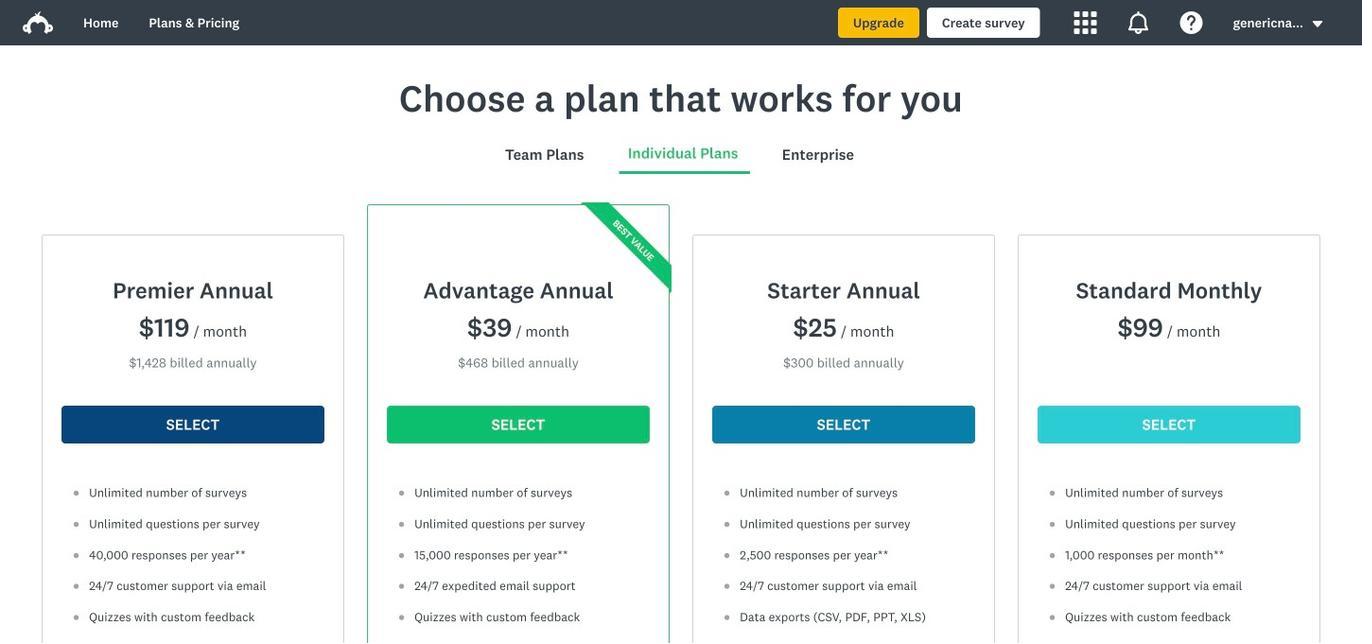 Task type: vqa. For each thing, say whether or not it's contained in the screenshot.
Products Icon
yes



Task type: locate. For each thing, give the bounding box(es) containing it.
dropdown arrow icon image
[[1311, 17, 1325, 31], [1313, 21, 1323, 27]]

brand logo image
[[23, 8, 53, 38], [23, 11, 53, 34]]

notification center icon image
[[1127, 11, 1150, 34]]

products icon image
[[1074, 11, 1097, 34], [1074, 11, 1097, 34]]

help icon image
[[1180, 11, 1203, 34]]



Task type: describe. For each thing, give the bounding box(es) containing it.
2 brand logo image from the top
[[23, 11, 53, 34]]

1 brand logo image from the top
[[23, 8, 53, 38]]



